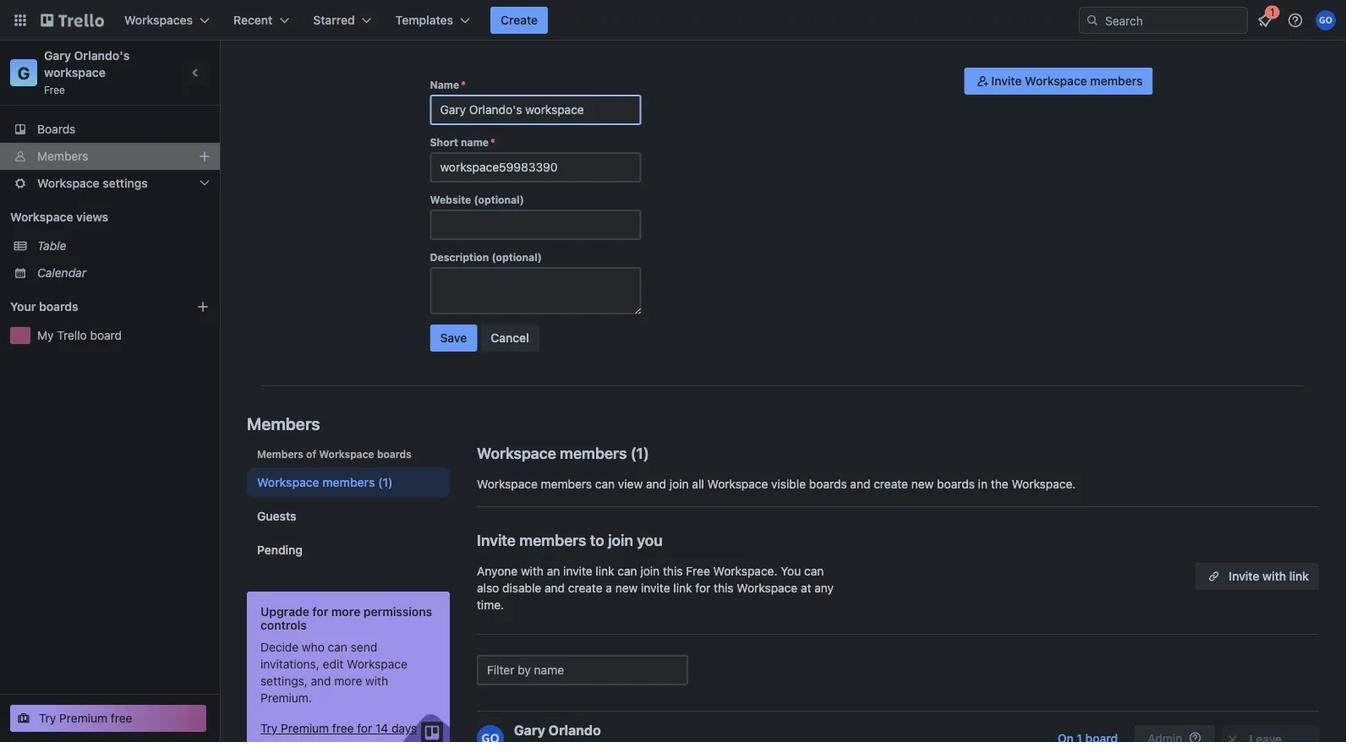 Task type: locate. For each thing, give the bounding box(es) containing it.
2 vertical spatial join
[[641, 565, 660, 579]]

boards up (1)
[[377, 448, 412, 460]]

0 vertical spatial invite
[[992, 74, 1022, 88]]

1 horizontal spatial workspace.
[[1012, 478, 1076, 491]]

2 vertical spatial for
[[357, 722, 372, 736]]

join right to
[[608, 531, 634, 549]]

1 horizontal spatial gary
[[514, 723, 546, 739]]

2 vertical spatial invite
[[1229, 570, 1260, 584]]

None text field
[[430, 152, 642, 183], [430, 210, 642, 240], [430, 152, 642, 183], [430, 210, 642, 240]]

try inside button
[[39, 712, 56, 726]]

workspace members can view and join all workspace visible boards and create new boards in the workspace.
[[477, 478, 1076, 491]]

name *
[[430, 79, 466, 91]]

0 horizontal spatial this
[[663, 565, 683, 579]]

link inside button
[[1290, 570, 1309, 584]]

and right visible
[[850, 478, 871, 491]]

0 horizontal spatial link
[[596, 565, 615, 579]]

visible
[[772, 478, 806, 491]]

calendar link
[[37, 265, 210, 282]]

0 horizontal spatial create
[[568, 582, 603, 596]]

starred
[[313, 13, 355, 27]]

sm image
[[975, 73, 992, 90], [1225, 732, 1242, 743]]

1 vertical spatial invite
[[641, 582, 670, 596]]

try for try premium free for 14 days
[[261, 722, 278, 736]]

members
[[37, 149, 88, 163], [247, 414, 320, 434], [257, 448, 304, 460]]

0 horizontal spatial gary
[[44, 49, 71, 63]]

board
[[90, 329, 122, 343]]

gary up workspace
[[44, 49, 71, 63]]

0 horizontal spatial invite
[[477, 531, 516, 549]]

workspace inside upgrade for more permissions controls decide who can send invitations, edit workspace settings, and more with premium.
[[347, 658, 408, 672]]

free for try premium free for 14 days
[[332, 722, 354, 736]]

0 vertical spatial sm image
[[975, 73, 992, 90]]

join inside anyone with an invite link can join this free workspace. you can also disable and create a new invite link for this workspace at any time.
[[641, 565, 660, 579]]

(optional)
[[474, 194, 524, 206], [492, 251, 542, 263]]

0 vertical spatial more
[[332, 605, 361, 619]]

time.
[[477, 598, 504, 612]]

edit
[[323, 658, 344, 672]]

1 notification image
[[1255, 10, 1276, 30]]

invite inside button
[[1229, 570, 1260, 584]]

1 vertical spatial gary
[[514, 723, 546, 739]]

workspace members left (
[[477, 444, 627, 462]]

1 horizontal spatial create
[[874, 478, 909, 491]]

days
[[392, 722, 417, 736]]

1 horizontal spatial invite
[[992, 74, 1022, 88]]

with inside anyone with an invite link can join this free workspace. you can also disable and create a new invite link for this workspace at any time.
[[521, 565, 544, 579]]

premium inside button
[[281, 722, 329, 736]]

1 vertical spatial join
[[608, 531, 634, 549]]

2 horizontal spatial invite
[[1229, 570, 1260, 584]]

1 vertical spatial workspace members
[[257, 476, 375, 490]]

1 horizontal spatial this
[[714, 582, 734, 596]]

more up send
[[332, 605, 361, 619]]

0 vertical spatial (optional)
[[474, 194, 524, 206]]

guests link
[[247, 502, 450, 532]]

guests
[[257, 510, 296, 524]]

1 horizontal spatial for
[[357, 722, 372, 736]]

0 horizontal spatial workspace.
[[714, 565, 778, 579]]

create button
[[491, 7, 548, 34]]

for inside anyone with an invite link can join this free workspace. you can also disable and create a new invite link for this workspace at any time.
[[696, 582, 711, 596]]

workspace members down of
[[257, 476, 375, 490]]

a
[[606, 582, 612, 596]]

my
[[37, 329, 54, 343]]

join down you
[[641, 565, 660, 579]]

1 horizontal spatial premium
[[281, 722, 329, 736]]

workspace.
[[1012, 478, 1076, 491], [714, 565, 778, 579]]

1 vertical spatial create
[[568, 582, 603, 596]]

members down the 'search' image
[[1091, 74, 1143, 88]]

invite for invite members to join you
[[477, 531, 516, 549]]

1 vertical spatial (optional)
[[492, 251, 542, 263]]

gary for gary orlando
[[514, 723, 546, 739]]

free inside button
[[111, 712, 132, 726]]

decide
[[261, 641, 299, 655]]

can
[[595, 478, 615, 491], [618, 565, 638, 579], [805, 565, 824, 579], [328, 641, 348, 655]]

0 vertical spatial for
[[696, 582, 711, 596]]

0 horizontal spatial for
[[312, 605, 329, 619]]

2 horizontal spatial with
[[1263, 570, 1287, 584]]

(optional) right website
[[474, 194, 524, 206]]

this
[[663, 565, 683, 579], [714, 582, 734, 596]]

join left all
[[670, 478, 689, 491]]

1 vertical spatial members
[[247, 414, 320, 434]]

premium inside button
[[59, 712, 108, 726]]

workspace. right the
[[1012, 478, 1076, 491]]

invite workspace members
[[992, 74, 1143, 88]]

invite for invite workspace members
[[992, 74, 1022, 88]]

table
[[37, 239, 66, 253]]

premium
[[59, 712, 108, 726], [281, 722, 329, 736]]

1 vertical spatial new
[[616, 582, 638, 596]]

0 vertical spatial create
[[874, 478, 909, 491]]

views
[[76, 210, 108, 224]]

invite
[[564, 565, 593, 579], [641, 582, 670, 596]]

gary for gary orlando's workspace free
[[44, 49, 71, 63]]

2 horizontal spatial for
[[696, 582, 711, 596]]

1 horizontal spatial try
[[261, 722, 278, 736]]

0 vertical spatial this
[[663, 565, 683, 579]]

workspaces
[[124, 13, 193, 27]]

g link
[[10, 59, 37, 86]]

back to home image
[[41, 7, 104, 34]]

try inside button
[[261, 722, 278, 736]]

invite with link button
[[1196, 563, 1320, 590]]

1 horizontal spatial workspace members
[[477, 444, 627, 462]]

0 horizontal spatial free
[[111, 712, 132, 726]]

2 horizontal spatial link
[[1290, 570, 1309, 584]]

*
[[461, 79, 466, 91], [491, 136, 496, 148]]

0 horizontal spatial free
[[44, 84, 65, 96]]

members up of
[[247, 414, 320, 434]]

members
[[1091, 74, 1143, 88], [560, 444, 627, 462], [323, 476, 375, 490], [541, 478, 592, 491], [520, 531, 587, 549]]

join
[[670, 478, 689, 491], [608, 531, 634, 549], [641, 565, 660, 579]]

upgrade
[[261, 605, 309, 619]]

1 vertical spatial for
[[312, 605, 329, 619]]

0 horizontal spatial premium
[[59, 712, 108, 726]]

can inside upgrade for more permissions controls decide who can send invitations, edit workspace settings, and more with premium.
[[328, 641, 348, 655]]

boards
[[39, 300, 78, 314], [377, 448, 412, 460], [809, 478, 847, 491], [937, 478, 975, 491]]

0 horizontal spatial with
[[366, 675, 388, 689]]

new left in
[[912, 478, 934, 491]]

workspace. left "you"
[[714, 565, 778, 579]]

and down edit on the left of the page
[[311, 675, 331, 689]]

0 horizontal spatial invite
[[564, 565, 593, 579]]

0 vertical spatial invite
[[564, 565, 593, 579]]

1 vertical spatial *
[[491, 136, 496, 148]]

members down boards
[[37, 149, 88, 163]]

1
[[637, 444, 644, 462]]

0 horizontal spatial join
[[608, 531, 634, 549]]

at
[[801, 582, 812, 596]]

calendar
[[37, 266, 86, 280]]

free inside button
[[332, 722, 354, 736]]

can up edit on the left of the page
[[328, 641, 348, 655]]

gary left the "orlando"
[[514, 723, 546, 739]]

1 vertical spatial this
[[714, 582, 734, 596]]

None text field
[[430, 95, 642, 125], [430, 267, 642, 315], [430, 95, 642, 125], [430, 267, 642, 315]]

and right view
[[646, 478, 667, 491]]

1 horizontal spatial join
[[641, 565, 660, 579]]

invitations,
[[261, 658, 320, 672]]

1 horizontal spatial free
[[332, 722, 354, 736]]

with inside invite with link button
[[1263, 570, 1287, 584]]

an
[[547, 565, 560, 579]]

members up an
[[520, 531, 587, 549]]

cancel button
[[481, 325, 539, 352]]

pending link
[[247, 535, 450, 566]]

more down edit on the left of the page
[[334, 675, 362, 689]]

0 vertical spatial gary
[[44, 49, 71, 63]]

new
[[912, 478, 934, 491], [616, 582, 638, 596]]

premium for try premium free for 14 days
[[281, 722, 329, 736]]

sm image inside invite workspace members button
[[975, 73, 992, 90]]

0 vertical spatial join
[[670, 478, 689, 491]]

try for try premium free
[[39, 712, 56, 726]]

(optional) for description (optional)
[[492, 251, 542, 263]]

upgrade for more permissions controls decide who can send invitations, edit workspace settings, and more with premium.
[[261, 605, 432, 705]]

0 vertical spatial new
[[912, 478, 934, 491]]

my trello board link
[[37, 327, 210, 344]]

try
[[39, 712, 56, 726], [261, 722, 278, 736]]

new right a
[[616, 582, 638, 596]]

members of workspace boards
[[257, 448, 412, 460]]

1 horizontal spatial sm image
[[1225, 732, 1242, 743]]

0 vertical spatial free
[[44, 84, 65, 96]]

1 horizontal spatial with
[[521, 565, 544, 579]]

free inside anyone with an invite link can join this free workspace. you can also disable and create a new invite link for this workspace at any time.
[[686, 565, 710, 579]]

1 horizontal spatial free
[[686, 565, 710, 579]]

gary orlando's workspace free
[[44, 49, 133, 96]]

can up at
[[805, 565, 824, 579]]

invite right a
[[641, 582, 670, 596]]

workspace inside popup button
[[37, 176, 100, 190]]

free
[[44, 84, 65, 96], [686, 565, 710, 579]]

settings,
[[261, 675, 308, 689]]

workspace
[[1025, 74, 1088, 88], [37, 176, 100, 190], [10, 210, 73, 224], [477, 444, 556, 462], [319, 448, 374, 460], [257, 476, 319, 490], [477, 478, 538, 491], [708, 478, 768, 491], [737, 582, 798, 596], [347, 658, 408, 672]]

(1)
[[378, 476, 393, 490]]

(optional) right the description
[[492, 251, 542, 263]]

add board image
[[196, 300, 210, 314]]

workspace members
[[477, 444, 627, 462], [257, 476, 375, 490]]

your boards
[[10, 300, 78, 314]]

you
[[637, 531, 663, 549]]

with for invite
[[1263, 570, 1287, 584]]

and down an
[[545, 582, 565, 596]]

boards
[[37, 122, 76, 136]]

invite inside button
[[992, 74, 1022, 88]]

0 horizontal spatial try
[[39, 712, 56, 726]]

for
[[696, 582, 711, 596], [312, 605, 329, 619], [357, 722, 372, 736]]

workspace views
[[10, 210, 108, 224]]

1 horizontal spatial invite
[[641, 582, 670, 596]]

the
[[991, 478, 1009, 491]]

Search field
[[1100, 8, 1248, 33]]

with
[[521, 565, 544, 579], [1263, 570, 1287, 584], [366, 675, 388, 689]]

1 horizontal spatial *
[[491, 136, 496, 148]]

0 vertical spatial workspace.
[[1012, 478, 1076, 491]]

of
[[306, 448, 316, 460]]

recent button
[[223, 7, 300, 34]]

1 vertical spatial free
[[686, 565, 710, 579]]

0 horizontal spatial sm image
[[975, 73, 992, 90]]

0 horizontal spatial *
[[461, 79, 466, 91]]

1 vertical spatial invite
[[477, 531, 516, 549]]

members left of
[[257, 448, 304, 460]]

1 vertical spatial workspace.
[[714, 565, 778, 579]]

orlando's
[[74, 49, 130, 63]]

0 horizontal spatial new
[[616, 582, 638, 596]]

open information menu image
[[1287, 12, 1304, 29]]

gary inside 'gary orlando's workspace free'
[[44, 49, 71, 63]]

invite right an
[[564, 565, 593, 579]]



Task type: describe. For each thing, give the bounding box(es) containing it.
invite for invite with link
[[1229, 570, 1260, 584]]

cancel
[[491, 331, 529, 345]]

workspaces button
[[114, 7, 220, 34]]

name
[[430, 79, 459, 91]]

new inside anyone with an invite link can join this free workspace. you can also disable and create a new invite link for this workspace at any time.
[[616, 582, 638, 596]]

organizationdetailform element
[[430, 78, 642, 359]]

trello
[[57, 329, 87, 343]]

your boards with 1 items element
[[10, 297, 171, 317]]

for inside button
[[357, 722, 372, 736]]

14
[[376, 722, 388, 736]]

1 vertical spatial sm image
[[1225, 732, 1242, 743]]

save
[[440, 331, 467, 345]]

boards right visible
[[809, 478, 847, 491]]

starred button
[[303, 7, 382, 34]]

your
[[10, 300, 36, 314]]

members link
[[0, 143, 220, 170]]

view
[[618, 478, 643, 491]]

short name *
[[430, 136, 496, 148]]

for inside upgrade for more permissions controls decide who can send invitations, edit workspace settings, and more with premium.
[[312, 605, 329, 619]]

workspace. inside anyone with an invite link can join this free workspace. you can also disable and create a new invite link for this workspace at any time.
[[714, 565, 778, 579]]

also
[[477, 582, 499, 596]]

invite workspace members button
[[965, 68, 1153, 95]]

workspace inside anyone with an invite link can join this free workspace. you can also disable and create a new invite link for this workspace at any time.
[[737, 582, 798, 596]]

permissions
[[364, 605, 432, 619]]

with inside upgrade for more permissions controls decide who can send invitations, edit workspace settings, and more with premium.
[[366, 675, 388, 689]]

boards left in
[[937, 478, 975, 491]]

free for try premium free
[[111, 712, 132, 726]]

templates
[[396, 13, 453, 27]]

and inside anyone with an invite link can join this free workspace. you can also disable and create a new invite link for this workspace at any time.
[[545, 582, 565, 596]]

gary orlando
[[514, 723, 601, 739]]

)
[[644, 444, 650, 462]]

1 vertical spatial more
[[334, 675, 362, 689]]

1 horizontal spatial link
[[674, 582, 692, 596]]

workspace settings
[[37, 176, 148, 190]]

website
[[430, 194, 471, 206]]

settings
[[103, 176, 148, 190]]

invite members to join you
[[477, 531, 663, 549]]

workspace settings button
[[0, 170, 220, 197]]

try premium free
[[39, 712, 132, 726]]

workspace inside button
[[1025, 74, 1088, 88]]

invite with link
[[1229, 570, 1309, 584]]

2 horizontal spatial join
[[670, 478, 689, 491]]

short
[[430, 136, 458, 148]]

all
[[692, 478, 704, 491]]

premium for try premium free
[[59, 712, 108, 726]]

gary orlando's workspace link
[[44, 49, 133, 80]]

any
[[815, 582, 834, 596]]

(
[[631, 444, 637, 462]]

controls
[[261, 619, 307, 633]]

workspace navigation collapse icon image
[[184, 61, 208, 85]]

boards link
[[0, 116, 220, 143]]

with for anyone
[[521, 565, 544, 579]]

templates button
[[385, 7, 480, 34]]

you
[[781, 565, 801, 579]]

0 horizontal spatial workspace members
[[257, 476, 375, 490]]

create
[[501, 13, 538, 27]]

anyone with an invite link can join this free workspace. you can also disable and create a new invite link for this workspace at any time.
[[477, 565, 834, 612]]

disable
[[503, 582, 542, 596]]

gary orlando (garyorlando) image
[[1316, 10, 1337, 30]]

0 vertical spatial members
[[37, 149, 88, 163]]

and inside upgrade for more permissions controls decide who can send invitations, edit workspace settings, and more with premium.
[[311, 675, 331, 689]]

0 vertical spatial *
[[461, 79, 466, 91]]

g
[[18, 63, 30, 82]]

description
[[430, 251, 489, 263]]

send
[[351, 641, 377, 655]]

boards up my
[[39, 300, 78, 314]]

website (optional)
[[430, 194, 524, 206]]

primary element
[[0, 0, 1347, 41]]

try premium free button
[[10, 705, 206, 733]]

workspace
[[44, 66, 106, 80]]

recent
[[234, 13, 273, 27]]

in
[[978, 478, 988, 491]]

try premium free for 14 days
[[261, 722, 417, 736]]

can left view
[[595, 478, 615, 491]]

description (optional)
[[430, 251, 542, 263]]

members left (
[[560, 444, 627, 462]]

pending
[[257, 543, 303, 557]]

Filter by name text field
[[477, 656, 689, 686]]

search image
[[1086, 14, 1100, 27]]

(optional) for website (optional)
[[474, 194, 524, 206]]

( 1 )
[[631, 444, 650, 462]]

table link
[[37, 238, 210, 255]]

name
[[461, 136, 489, 148]]

my trello board
[[37, 329, 122, 343]]

create inside anyone with an invite link can join this free workspace. you can also disable and create a new invite link for this workspace at any time.
[[568, 582, 603, 596]]

members inside button
[[1091, 74, 1143, 88]]

who
[[302, 641, 325, 655]]

premium.
[[261, 692, 312, 705]]

0 vertical spatial workspace members
[[477, 444, 627, 462]]

orlando
[[549, 723, 601, 739]]

try premium free for 14 days button
[[261, 721, 417, 738]]

1 horizontal spatial new
[[912, 478, 934, 491]]

members up the invite members to join you
[[541, 478, 592, 491]]

can down you
[[618, 565, 638, 579]]

2 vertical spatial members
[[257, 448, 304, 460]]

to
[[590, 531, 605, 549]]

free inside 'gary orlando's workspace free'
[[44, 84, 65, 96]]

members down members of workspace boards at the left of page
[[323, 476, 375, 490]]

save button
[[430, 325, 477, 352]]

anyone
[[477, 565, 518, 579]]



Task type: vqa. For each thing, say whether or not it's contained in the screenshot.
"Gary"
yes



